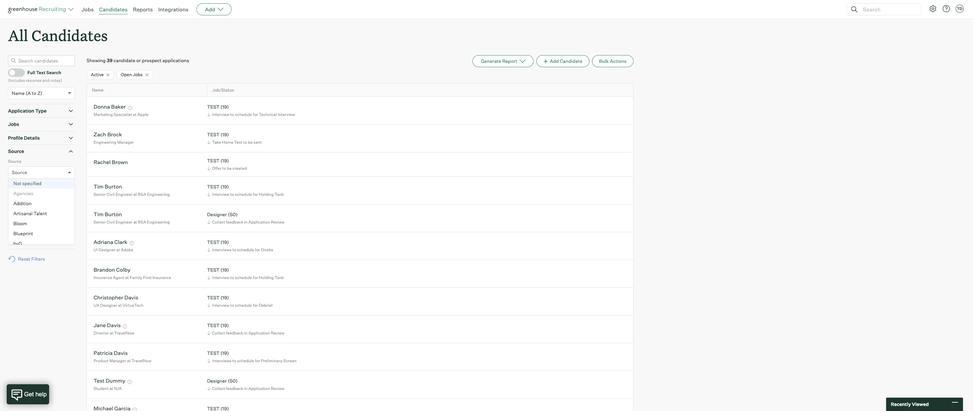 Task type: describe. For each thing, give the bounding box(es) containing it.
schedule inside test (19) interview to schedule for technical interview
[[235, 112, 252, 117]]

in for jane davis
[[244, 331, 248, 336]]

generate report button
[[473, 55, 534, 67]]

engineer for test (19)
[[116, 192, 133, 197]]

davis for patricia
[[114, 350, 128, 357]]

0 horizontal spatial test
[[94, 378, 105, 384]]

dummy
[[106, 378, 125, 384]]

tim for test
[[94, 183, 104, 190]]

davis for christopher
[[124, 294, 138, 301]]

technical
[[259, 112, 277, 117]]

brock
[[107, 131, 122, 138]]

collect for test dummy
[[212, 386, 225, 391]]

interview to schedule for holding tank link for burton
[[206, 191, 286, 198]]

name for name
[[92, 88, 103, 93]]

active
[[91, 72, 104, 77]]

(includes
[[8, 78, 25, 83]]

byg
[[13, 241, 22, 247]]

donna
[[94, 103, 110, 110]]

engineering for test (19)
[[147, 192, 170, 197]]

rachel brown link
[[94, 159, 128, 167]]

sent
[[254, 140, 262, 145]]

at inside christopher davis ux designer at virtuetech
[[118, 303, 122, 308]]

for inside test (19) interviews to schedule for onsite
[[255, 247, 260, 252]]

burton for test
[[105, 183, 122, 190]]

not
[[13, 181, 21, 186]]

resumes
[[26, 78, 42, 83]]

1 collect from the top
[[212, 220, 225, 225]]

addition
[[13, 201, 32, 206]]

tim burton senior civil engineer at rsa engineering for test
[[94, 183, 170, 197]]

(19) inside test (19) offer to be created
[[221, 158, 229, 164]]

first
[[143, 275, 152, 280]]

for inside test (19) interview to schedule for technical interview
[[253, 112, 258, 117]]

recently viewed
[[891, 402, 929, 407]]

add button
[[197, 3, 232, 15]]

application for director at travelnow
[[249, 331, 270, 336]]

be inside test (19) offer to be created
[[227, 166, 232, 171]]

donna baker
[[94, 103, 126, 110]]

test dummy link
[[94, 378, 125, 385]]

artisanal talent option
[[8, 209, 75, 219]]

configure image
[[930, 5, 938, 13]]

actions
[[610, 58, 627, 64]]

donna baker link
[[94, 103, 126, 111]]

test for director at travelnow
[[207, 323, 220, 329]]

0 vertical spatial candidates
[[99, 6, 128, 13]]

designer inside christopher davis ux designer at virtuetech
[[100, 303, 117, 308]]

test (19) collect feedback in application review
[[207, 323, 285, 336]]

davis for jane
[[107, 322, 121, 329]]

schedule inside test (19) interviews to schedule for onsite
[[237, 247, 254, 252]]

adriana clark link
[[94, 239, 128, 247]]

application type
[[8, 108, 47, 114]]

collect for jane davis
[[212, 331, 225, 336]]

zach
[[94, 131, 106, 138]]

td button
[[955, 3, 966, 14]]

for for tim burton
[[253, 192, 258, 197]]

patricia davis link
[[94, 350, 128, 358]]

director
[[94, 331, 109, 336]]

full
[[27, 70, 35, 75]]

profile
[[8, 135, 23, 141]]

family
[[130, 275, 142, 280]]

debrief
[[259, 303, 273, 308]]

bloom option
[[8, 219, 75, 229]]

designer (50) collect feedback in application review for senior civil engineer at rsa engineering
[[207, 212, 285, 225]]

candidates link
[[99, 6, 128, 13]]

to for ui designer at adobe
[[233, 247, 236, 252]]

test (19) interviews to schedule for onsite
[[207, 240, 273, 252]]

test dummy
[[94, 378, 125, 384]]

onsite
[[261, 247, 273, 252]]

(19) for director at travelnow
[[221, 323, 229, 329]]

interview for christopher davis
[[212, 303, 230, 308]]

civil for designer (50)
[[107, 220, 115, 225]]

take
[[212, 140, 221, 145]]

offer to be created link
[[206, 165, 249, 172]]

brandon colby link
[[94, 267, 131, 274]]

profile details
[[8, 135, 40, 141]]

tasks
[[27, 226, 41, 232]]

test inside test (19) offer to be created
[[207, 158, 220, 164]]

test dummy has been in application review for more than 5 days image
[[127, 380, 133, 384]]

schedule for patricia davis
[[237, 358, 254, 363]]

ux
[[94, 303, 99, 308]]

0 vertical spatial travelnow
[[114, 331, 134, 336]]

interviews for test (19) interviews to schedule for onsite
[[212, 247, 232, 252]]

full text search (includes resumes and notes)
[[8, 70, 62, 83]]

n/a
[[114, 386, 122, 391]]

1 vertical spatial credited
[[12, 195, 31, 201]]

to for ux designer at virtuetech
[[230, 303, 234, 308]]

tim burton link for designer
[[94, 211, 122, 219]]

christopher
[[94, 294, 123, 301]]

td button
[[956, 5, 964, 13]]

source for credited
[[8, 149, 24, 154]]

candidate
[[114, 58, 135, 63]]

application for senior civil engineer at rsa engineering
[[249, 220, 270, 225]]

to inside test (19) offer to be created
[[222, 166, 226, 171]]

to for senior civil engineer at rsa engineering
[[230, 192, 234, 197]]

jobs link
[[82, 6, 94, 13]]

jane davis has been in application review for more than 5 days image
[[122, 325, 128, 329]]

test (19) interview to schedule for holding tank for burton
[[207, 184, 284, 197]]

prospect
[[142, 58, 162, 63]]

responsibility
[[8, 213, 41, 218]]

test for marketing specialist at apple
[[207, 104, 220, 110]]

0 vertical spatial credited to
[[8, 184, 30, 189]]

christopher davis ux designer at virtuetech
[[94, 294, 144, 308]]

jane davis link
[[94, 322, 121, 330]]

2 vertical spatial jobs
[[8, 121, 19, 127]]

for for patricia davis
[[255, 358, 260, 363]]

manager for davis
[[109, 358, 126, 363]]

pipeline
[[8, 226, 26, 232]]

1 vertical spatial candidates
[[31, 25, 108, 45]]

test (19) interview to schedule for debrief
[[207, 295, 273, 308]]

senior for test (19)
[[94, 192, 106, 197]]

text
[[36, 70, 45, 75]]

(19) for product manager at travelnow
[[221, 351, 229, 356]]

feedback for jane davis
[[226, 331, 243, 336]]

brown
[[112, 159, 128, 166]]

interview to schedule for holding tank link for colby
[[206, 275, 286, 281]]

test for ux designer at virtuetech
[[207, 295, 220, 301]]

review for jane davis
[[271, 331, 285, 336]]

interview to schedule for technical interview link
[[206, 111, 297, 118]]

test inside the test (19) take home test to be sent
[[234, 140, 243, 145]]

agent
[[113, 275, 124, 280]]

(50) for senior civil engineer at rsa engineering
[[228, 212, 238, 217]]

all candidates
[[8, 25, 108, 45]]

notes)
[[50, 78, 62, 83]]

td
[[958, 6, 963, 11]]

student at n/a
[[94, 386, 122, 391]]

application for student at n/a
[[249, 386, 270, 391]]

brandon
[[94, 267, 115, 273]]

open
[[121, 72, 132, 77]]

test for insurance agent at family first insurance
[[207, 267, 220, 273]]

1 collect feedback in application review link from the top
[[206, 219, 286, 225]]

test (19) offer to be created
[[207, 158, 247, 171]]

byg option
[[8, 239, 75, 249]]

engineering for designer (50)
[[147, 220, 170, 225]]

job/status
[[212, 88, 234, 93]]

talent
[[34, 211, 47, 216]]

marketing
[[94, 112, 113, 117]]

and
[[43, 78, 49, 83]]

interview for brandon colby
[[212, 275, 230, 280]]

0 vertical spatial jobs
[[82, 6, 94, 13]]

tim burton link for test
[[94, 183, 122, 191]]

2 vertical spatial source
[[12, 170, 27, 175]]

generate
[[481, 58, 502, 64]]

jane davis
[[94, 322, 121, 329]]

bloom
[[13, 221, 27, 226]]

for for christopher davis
[[253, 303, 258, 308]]

credited to element
[[8, 183, 75, 209]]

generate report
[[481, 58, 518, 64]]

reports link
[[133, 6, 153, 13]]



Task type: vqa. For each thing, say whether or not it's contained in the screenshot.


Task type: locate. For each thing, give the bounding box(es) containing it.
application inside test (19) collect feedback in application review
[[249, 331, 270, 336]]

(19) inside test (19) interview to schedule for debrief
[[221, 295, 229, 301]]

3 review from the top
[[271, 386, 285, 391]]

1 tim burton senior civil engineer at rsa engineering from the top
[[94, 183, 170, 197]]

test right home
[[234, 140, 243, 145]]

name left (a
[[12, 90, 25, 96]]

reset
[[18, 256, 30, 262]]

open jobs
[[121, 72, 143, 77]]

0 vertical spatial engineer
[[116, 192, 133, 197]]

review down preliminary
[[271, 386, 285, 391]]

be left created
[[227, 166, 232, 171]]

(19) down interviews to schedule for onsite "link"
[[221, 267, 229, 273]]

engineer down brown
[[116, 192, 133, 197]]

in up test (19) interviews to schedule for onsite
[[244, 220, 248, 225]]

2 civil from the top
[[107, 220, 115, 225]]

1 vertical spatial civil
[[107, 220, 115, 225]]

tim burton link down the rachel brown link at the left of page
[[94, 183, 122, 191]]

senior up adriana
[[94, 220, 106, 225]]

test inside "test (19) interviews to schedule for preliminary screen"
[[207, 351, 220, 356]]

(19) inside test (19) collect feedback in application review
[[221, 323, 229, 329]]

patricia
[[94, 350, 113, 357]]

michael garcia has been in application review for more than 5 days image
[[132, 408, 138, 411]]

1 vertical spatial collect
[[212, 331, 225, 336]]

test up student
[[94, 378, 105, 384]]

checkmark image
[[11, 70, 16, 75]]

2 vertical spatial review
[[271, 386, 285, 391]]

for
[[253, 112, 258, 117], [253, 192, 258, 197], [255, 247, 260, 252], [253, 275, 258, 280], [253, 303, 258, 308], [255, 358, 260, 363]]

holding for brandon colby
[[259, 275, 274, 280]]

preliminary
[[261, 358, 283, 363]]

1 rsa from the top
[[138, 192, 146, 197]]

interview for tim burton
[[212, 192, 230, 197]]

schedule for christopher davis
[[235, 303, 252, 308]]

brandon colby insurance agent at family first insurance
[[94, 267, 171, 280]]

9 (19) from the top
[[221, 351, 229, 356]]

none field inside 'source' "element"
[[12, 167, 13, 178]]

1 vertical spatial rsa
[[138, 220, 146, 225]]

donna baker has been in technical interview for more than 14 days image
[[127, 106, 133, 110]]

adobe
[[121, 247, 133, 252]]

report
[[503, 58, 518, 64]]

review up preliminary
[[271, 331, 285, 336]]

0 vertical spatial test (19) interview to schedule for holding tank
[[207, 184, 284, 197]]

1 horizontal spatial be
[[248, 140, 253, 145]]

8 (19) from the top
[[221, 323, 229, 329]]

1 interview to schedule for holding tank link from the top
[[206, 191, 286, 198]]

interviews inside "test (19) interviews to schedule for preliminary screen"
[[212, 358, 232, 363]]

test (19) interview to schedule for technical interview
[[207, 104, 295, 117]]

39
[[107, 58, 113, 63]]

(19) down "offer to be created" link
[[221, 184, 229, 190]]

for inside "test (19) interviews to schedule for preliminary screen"
[[255, 358, 260, 363]]

to up agencies
[[25, 184, 30, 189]]

davis inside christopher davis ux designer at virtuetech
[[124, 294, 138, 301]]

0 vertical spatial tim burton link
[[94, 183, 122, 191]]

1 vertical spatial in
[[244, 331, 248, 336]]

civil up adriana clark
[[107, 220, 115, 225]]

davis up virtuetech
[[124, 294, 138, 301]]

2 feedback from the top
[[226, 331, 243, 336]]

1 vertical spatial test
[[94, 378, 105, 384]]

(50) down interviews to schedule for preliminary screen link
[[228, 378, 238, 384]]

1 test from the top
[[207, 104, 220, 110]]

adriana clark
[[94, 239, 128, 246]]

2 vertical spatial davis
[[114, 350, 128, 357]]

6 test from the top
[[207, 267, 220, 273]]

to inside the test (19) take home test to be sent
[[243, 140, 247, 145]]

2 vertical spatial collect
[[212, 386, 225, 391]]

or
[[136, 58, 141, 63]]

1 vertical spatial engineering
[[147, 192, 170, 197]]

3 feedback from the top
[[226, 386, 243, 391]]

all
[[8, 25, 28, 45]]

civil
[[107, 192, 115, 197], [107, 220, 115, 225]]

1 vertical spatial davis
[[107, 322, 121, 329]]

collect feedback in application review link down interviews to schedule for preliminary screen link
[[206, 386, 286, 392]]

tim down rachel
[[94, 183, 104, 190]]

6 (19) from the top
[[221, 267, 229, 273]]

holding for tim burton
[[259, 192, 274, 197]]

schedule for brandon colby
[[235, 275, 252, 280]]

in up "test (19) interviews to schedule for preliminary screen"
[[244, 331, 248, 336]]

add candidate link
[[537, 55, 590, 67]]

0 vertical spatial be
[[248, 140, 253, 145]]

collect feedback in application review link up test (19) interviews to schedule for onsite
[[206, 219, 286, 225]]

add
[[205, 6, 215, 13], [550, 58, 559, 64]]

interview to schedule for holding tank link down created
[[206, 191, 286, 198]]

0 vertical spatial collect
[[212, 220, 225, 225]]

1 feedback from the top
[[226, 220, 243, 225]]

tim burton senior civil engineer at rsa engineering down brown
[[94, 183, 170, 197]]

collect feedback in application review link for test dummy
[[206, 386, 286, 392]]

0 vertical spatial engineering
[[94, 140, 116, 145]]

2 collect feedback in application review link from the top
[[206, 330, 286, 336]]

review for test dummy
[[271, 386, 285, 391]]

2 test from the top
[[207, 132, 220, 138]]

(a
[[26, 90, 31, 96]]

1 vertical spatial (50)
[[228, 378, 238, 384]]

recently
[[891, 402, 912, 407]]

interview to schedule for holding tank link up test (19) interview to schedule for debrief
[[206, 275, 286, 281]]

1 vertical spatial burton
[[105, 211, 122, 218]]

5 (19) from the top
[[221, 240, 229, 245]]

clark
[[114, 239, 128, 246]]

rachel
[[94, 159, 111, 166]]

holding
[[259, 192, 274, 197], [259, 275, 274, 280]]

interview to schedule for debrief link
[[206, 302, 274, 309]]

test (19) interview to schedule for holding tank for colby
[[207, 267, 284, 280]]

designer (50) collect feedback in application review up test (19) interviews to schedule for onsite
[[207, 212, 285, 225]]

2 vertical spatial engineering
[[147, 220, 170, 225]]

0 vertical spatial in
[[244, 220, 248, 225]]

product
[[94, 358, 109, 363]]

manager inside zach brock engineering manager
[[117, 140, 134, 145]]

list box inside 'source' "element"
[[8, 179, 75, 299]]

1 horizontal spatial add
[[550, 58, 559, 64]]

3 collect feedback in application review link from the top
[[206, 386, 286, 392]]

1 (50) from the top
[[228, 212, 238, 217]]

feedback
[[226, 220, 243, 225], [226, 331, 243, 336], [226, 386, 243, 391]]

8 test from the top
[[207, 323, 220, 329]]

(19) inside test (19) interview to schedule for technical interview
[[221, 104, 229, 110]]

add inside "add" popup button
[[205, 6, 215, 13]]

(19) for ux designer at virtuetech
[[221, 295, 229, 301]]

travelnow down jane davis has been in application review for more than 5 days icon
[[114, 331, 134, 336]]

travelnow inside 'patricia davis product manager at travelnow'
[[132, 358, 152, 363]]

1 vertical spatial interview to schedule for holding tank link
[[206, 275, 286, 281]]

1 vertical spatial interviews
[[212, 358, 232, 363]]

blueprint
[[13, 231, 33, 236]]

1 tank from the top
[[275, 192, 284, 197]]

1 burton from the top
[[105, 183, 122, 190]]

be left sent
[[248, 140, 253, 145]]

reset filters
[[18, 256, 45, 262]]

test for product manager at travelnow
[[207, 351, 220, 356]]

2 tank from the top
[[275, 275, 284, 280]]

0 vertical spatial senior
[[94, 192, 106, 197]]

1 tim burton link from the top
[[94, 183, 122, 191]]

blueprint option
[[8, 229, 75, 239]]

application up onsite
[[249, 220, 270, 225]]

at inside brandon colby insurance agent at family first insurance
[[125, 275, 129, 280]]

2 interviews from the top
[[212, 358, 232, 363]]

greenhouse recruiting image
[[8, 5, 68, 13]]

civil down the rachel brown link at the left of page
[[107, 192, 115, 197]]

2 tim burton link from the top
[[94, 211, 122, 219]]

test inside test (19) interview to schedule for technical interview
[[207, 104, 220, 110]]

None field
[[12, 167, 13, 178]]

jobs left candidates link
[[82, 6, 94, 13]]

2 rsa from the top
[[138, 220, 146, 225]]

0 vertical spatial add
[[205, 6, 215, 13]]

travelnow
[[114, 331, 134, 336], [132, 358, 152, 363]]

feedback down interviews to schedule for preliminary screen link
[[226, 386, 243, 391]]

interviews to schedule for onsite link
[[206, 247, 275, 253]]

1 vertical spatial tank
[[275, 275, 284, 280]]

5 test from the top
[[207, 240, 220, 245]]

(19) for engineering manager
[[221, 132, 229, 138]]

Search candidates field
[[8, 55, 75, 66]]

1 engineer from the top
[[116, 192, 133, 197]]

davis inside 'patricia davis product manager at travelnow'
[[114, 350, 128, 357]]

0 vertical spatial to
[[25, 184, 30, 189]]

davis
[[124, 294, 138, 301], [107, 322, 121, 329], [114, 350, 128, 357]]

credited up agencies
[[8, 184, 24, 189]]

0 vertical spatial burton
[[105, 183, 122, 190]]

0 vertical spatial source
[[8, 149, 24, 154]]

1 vertical spatial manager
[[109, 358, 126, 363]]

3 (19) from the top
[[221, 158, 229, 164]]

add candidate
[[550, 58, 583, 64]]

source
[[8, 149, 24, 154], [8, 159, 21, 164], [12, 170, 27, 175]]

(19) for ui designer at adobe
[[221, 240, 229, 245]]

addition option
[[8, 199, 75, 209]]

2 vertical spatial in
[[244, 386, 248, 391]]

2 tim burton senior civil engineer at rsa engineering from the top
[[94, 211, 170, 225]]

9 test from the top
[[207, 351, 220, 356]]

(19) inside "test (19) interviews to schedule for preliminary screen"
[[221, 351, 229, 356]]

0 vertical spatial holding
[[259, 192, 274, 197]]

3 test from the top
[[207, 158, 220, 164]]

designer (50) collect feedback in application review
[[207, 212, 285, 225], [207, 378, 285, 391]]

feedback up test (19) interviews to schedule for onsite
[[226, 220, 243, 225]]

artisanal
[[13, 211, 33, 216]]

review
[[271, 220, 285, 225], [271, 331, 285, 336], [271, 386, 285, 391]]

0 vertical spatial review
[[271, 220, 285, 225]]

application down interviews to schedule for preliminary screen link
[[249, 386, 270, 391]]

add for add candidate
[[550, 58, 559, 64]]

1 vertical spatial engineer
[[116, 220, 133, 225]]

1 vertical spatial travelnow
[[132, 358, 152, 363]]

schedule inside test (19) interview to schedule for debrief
[[235, 303, 252, 308]]

0 horizontal spatial insurance
[[94, 275, 112, 280]]

reports
[[133, 6, 153, 13]]

interviews for test (19) interviews to schedule for preliminary screen
[[212, 358, 232, 363]]

zach brock link
[[94, 131, 122, 139]]

to for marketing specialist at apple
[[230, 112, 234, 117]]

(19) inside the test (19) take home test to be sent
[[221, 132, 229, 138]]

(19)
[[221, 104, 229, 110], [221, 132, 229, 138], [221, 158, 229, 164], [221, 184, 229, 190], [221, 240, 229, 245], [221, 267, 229, 273], [221, 295, 229, 301], [221, 323, 229, 329], [221, 351, 229, 356]]

2 senior from the top
[[94, 220, 106, 225]]

designer (50) collect feedback in application review for student at n/a
[[207, 378, 285, 391]]

interviews
[[212, 247, 232, 252], [212, 358, 232, 363]]

0 vertical spatial tim
[[94, 183, 104, 190]]

2 test (19) interview to schedule for holding tank from the top
[[207, 267, 284, 280]]

type
[[35, 108, 47, 114]]

1 senior from the top
[[94, 192, 106, 197]]

1 vertical spatial senior
[[94, 220, 106, 225]]

schedule for tim burton
[[235, 192, 252, 197]]

test inside test (19) interviews to schedule for onsite
[[207, 240, 220, 245]]

created
[[233, 166, 247, 171]]

1 civil from the top
[[107, 192, 115, 197]]

2 in from the top
[[244, 331, 248, 336]]

1 horizontal spatial name
[[92, 88, 103, 93]]

rsa for test (19)
[[138, 192, 146, 197]]

2 holding from the top
[[259, 275, 274, 280]]

artisanal talent
[[13, 211, 47, 216]]

filters
[[31, 256, 45, 262]]

1 vertical spatial credited to
[[12, 195, 37, 201]]

in inside test (19) collect feedback in application review
[[244, 331, 248, 336]]

1 vertical spatial review
[[271, 331, 285, 336]]

applications
[[163, 58, 189, 63]]

0 vertical spatial civil
[[107, 192, 115, 197]]

1 vertical spatial feedback
[[226, 331, 243, 336]]

jobs right open
[[133, 72, 143, 77]]

jobs up profile
[[8, 121, 19, 127]]

davis up director at travelnow
[[107, 322, 121, 329]]

(50) up test (19) interviews to schedule for onsite
[[228, 212, 238, 217]]

1 interviews from the top
[[212, 247, 232, 252]]

1 vertical spatial tim
[[94, 211, 104, 218]]

1 vertical spatial designer (50) collect feedback in application review
[[207, 378, 285, 391]]

test inside the test (19) take home test to be sent
[[207, 132, 220, 138]]

(19) up interviews to schedule for onsite "link"
[[221, 240, 229, 245]]

1 test (19) interview to schedule for holding tank from the top
[[207, 184, 284, 197]]

(19) for senior civil engineer at rsa engineering
[[221, 184, 229, 190]]

name for name (a to z)
[[12, 90, 25, 96]]

senior down rachel
[[94, 192, 106, 197]]

0 vertical spatial davis
[[124, 294, 138, 301]]

2 engineer from the top
[[116, 220, 133, 225]]

tim burton senior civil engineer at rsa engineering for designer
[[94, 211, 170, 225]]

insurance down brandon
[[94, 275, 112, 280]]

2 interview to schedule for holding tank link from the top
[[206, 275, 286, 281]]

4 test from the top
[[207, 184, 220, 190]]

insurance right first
[[153, 275, 171, 280]]

schedule left onsite
[[237, 247, 254, 252]]

student
[[94, 386, 109, 391]]

0 horizontal spatial to
[[25, 184, 30, 189]]

0 horizontal spatial be
[[227, 166, 232, 171]]

candidate reports are now available! apply filters and select "view in app" element
[[473, 55, 534, 67]]

test for senior civil engineer at rsa engineering
[[207, 184, 220, 190]]

0 horizontal spatial name
[[12, 90, 25, 96]]

feedback inside test (19) collect feedback in application review
[[226, 331, 243, 336]]

application down name (a to z) option
[[8, 108, 34, 114]]

schedule up test (19) interview to schedule for debrief
[[235, 275, 252, 280]]

tim up adriana
[[94, 211, 104, 218]]

not specified
[[13, 181, 42, 186]]

apple
[[137, 112, 149, 117]]

(50) for student at n/a
[[228, 378, 238, 384]]

tim for designer
[[94, 211, 104, 218]]

0 horizontal spatial jobs
[[8, 121, 19, 127]]

bulk actions link
[[592, 55, 634, 67]]

interview inside test (19) interview to schedule for debrief
[[212, 303, 230, 308]]

(50)
[[228, 212, 238, 217], [228, 378, 238, 384]]

(19) up "offer to be created" link
[[221, 158, 229, 164]]

manager down brock
[[117, 140, 134, 145]]

source for not
[[8, 159, 21, 164]]

candidates right jobs link
[[99, 6, 128, 13]]

(19) for insurance agent at family first insurance
[[221, 267, 229, 273]]

test inside test (19) interview to schedule for debrief
[[207, 295, 220, 301]]

2 horizontal spatial jobs
[[133, 72, 143, 77]]

add for add
[[205, 6, 215, 13]]

2 collect from the top
[[212, 331, 225, 336]]

to inside test (19) interview to schedule for technical interview
[[230, 112, 234, 117]]

test inside test (19) collect feedback in application review
[[207, 323, 220, 329]]

candidates
[[99, 6, 128, 13], [31, 25, 108, 45]]

manager for brock
[[117, 140, 134, 145]]

to inside test (19) interview to schedule for debrief
[[230, 303, 234, 308]]

1 horizontal spatial test
[[234, 140, 243, 145]]

(19) inside test (19) interviews to schedule for onsite
[[221, 240, 229, 245]]

name down active
[[92, 88, 103, 93]]

2 vertical spatial feedback
[[226, 386, 243, 391]]

1 holding from the top
[[259, 192, 274, 197]]

(19) up home
[[221, 132, 229, 138]]

showing
[[87, 58, 106, 63]]

0 vertical spatial designer (50) collect feedback in application review
[[207, 212, 285, 225]]

tank for brandon colby
[[275, 275, 284, 280]]

davis right patricia
[[114, 350, 128, 357]]

travelnow up test dummy has been in application review for more than 5 days icon
[[132, 358, 152, 363]]

in for test dummy
[[244, 386, 248, 391]]

1 vertical spatial be
[[227, 166, 232, 171]]

schedule down created
[[235, 192, 252, 197]]

2 review from the top
[[271, 331, 285, 336]]

specialist
[[114, 112, 132, 117]]

designer (50) collect feedback in application review down interviews to schedule for preliminary screen link
[[207, 378, 285, 391]]

test (19) take home test to be sent
[[207, 132, 262, 145]]

senior for designer (50)
[[94, 220, 106, 225]]

review up onsite
[[271, 220, 285, 225]]

application up "test (19) interviews to schedule for preliminary screen"
[[249, 331, 270, 336]]

0 vertical spatial rsa
[[138, 192, 146, 197]]

1 tim from the top
[[94, 183, 104, 190]]

1 horizontal spatial jobs
[[82, 6, 94, 13]]

add inside add candidate link
[[550, 58, 559, 64]]

1 insurance from the left
[[94, 275, 112, 280]]

home
[[222, 140, 233, 145]]

1 vertical spatial tim burton link
[[94, 211, 122, 219]]

burton up adriana clark
[[105, 211, 122, 218]]

interview to schedule for holding tank link
[[206, 191, 286, 198], [206, 275, 286, 281]]

colby
[[116, 267, 131, 273]]

1 horizontal spatial to
[[32, 195, 37, 201]]

(19) up interviews to schedule for preliminary screen link
[[221, 351, 229, 356]]

zach brock engineering manager
[[94, 131, 134, 145]]

test (19) interview to schedule for holding tank down created
[[207, 184, 284, 197]]

manager down patricia davis "link"
[[109, 358, 126, 363]]

collect feedback in application review link for jane davis
[[206, 330, 286, 336]]

(19) down interview to schedule for debrief link
[[221, 323, 229, 329]]

2 tim from the top
[[94, 211, 104, 218]]

interviews inside test (19) interviews to schedule for onsite
[[212, 247, 232, 252]]

test for ui designer at adobe
[[207, 240, 220, 245]]

1 horizontal spatial insurance
[[153, 275, 171, 280]]

candidate
[[560, 58, 583, 64]]

ui designer at adobe
[[94, 247, 133, 252]]

(19) up interview to schedule for debrief link
[[221, 295, 229, 301]]

0 vertical spatial interview to schedule for holding tank link
[[206, 191, 286, 198]]

burton down the rachel brown link at the left of page
[[105, 183, 122, 190]]

at inside 'patricia davis product manager at travelnow'
[[127, 358, 131, 363]]

0 vertical spatial tank
[[275, 192, 284, 197]]

0 horizontal spatial add
[[205, 6, 215, 13]]

burton
[[105, 183, 122, 190], [105, 211, 122, 218]]

2 insurance from the left
[[153, 275, 171, 280]]

list box
[[8, 179, 75, 299]]

christopher davis link
[[94, 294, 138, 302]]

engineer for designer (50)
[[116, 220, 133, 225]]

3 in from the top
[[244, 386, 248, 391]]

(19) down the job/status
[[221, 104, 229, 110]]

0 vertical spatial test
[[234, 140, 243, 145]]

to for insurance agent at family first insurance
[[230, 275, 234, 280]]

3 collect from the top
[[212, 386, 225, 391]]

for inside test (19) interview to schedule for debrief
[[253, 303, 258, 308]]

feedback down interview to schedule for debrief link
[[226, 331, 243, 336]]

1 vertical spatial add
[[550, 58, 559, 64]]

integrations
[[158, 6, 189, 13]]

1 in from the top
[[244, 220, 248, 225]]

credited to up agencies
[[8, 184, 30, 189]]

2 (50) from the top
[[228, 378, 238, 384]]

1 vertical spatial to
[[32, 195, 37, 201]]

burton for designer
[[105, 211, 122, 218]]

rsa for designer (50)
[[138, 220, 146, 225]]

to inside test (19) interviews to schedule for onsite
[[233, 247, 236, 252]]

review inside test (19) collect feedback in application review
[[271, 331, 285, 336]]

tim burton senior civil engineer at rsa engineering up adriana clark has been in onsite for more than 21 days image
[[94, 211, 170, 225]]

0 vertical spatial interviews
[[212, 247, 232, 252]]

to up addition
[[32, 195, 37, 201]]

2 vertical spatial collect feedback in application review link
[[206, 386, 286, 392]]

schedule inside "test (19) interviews to schedule for preliminary screen"
[[237, 358, 254, 363]]

civil for test (19)
[[107, 192, 115, 197]]

1 vertical spatial tim burton senior civil engineer at rsa engineering
[[94, 211, 170, 225]]

name (a to z) option
[[12, 90, 42, 96]]

engineering inside zach brock engineering manager
[[94, 140, 116, 145]]

0 vertical spatial tim burton senior civil engineer at rsa engineering
[[94, 183, 170, 197]]

2 (19) from the top
[[221, 132, 229, 138]]

in down interviews to schedule for preliminary screen link
[[244, 386, 248, 391]]

7 (19) from the top
[[221, 295, 229, 301]]

2 burton from the top
[[105, 211, 122, 218]]

application
[[8, 108, 34, 114], [249, 220, 270, 225], [249, 331, 270, 336], [249, 386, 270, 391]]

name
[[92, 88, 103, 93], [12, 90, 25, 96]]

1 vertical spatial collect feedback in application review link
[[206, 330, 286, 336]]

schedule left debrief at left bottom
[[235, 303, 252, 308]]

schedule
[[235, 112, 252, 117], [235, 192, 252, 197], [237, 247, 254, 252], [235, 275, 252, 280], [235, 303, 252, 308], [237, 358, 254, 363]]

credited to
[[8, 184, 30, 189], [12, 195, 37, 201]]

feedback for test dummy
[[226, 386, 243, 391]]

credited to up addition
[[12, 195, 37, 201]]

0 vertical spatial feedback
[[226, 220, 243, 225]]

4 (19) from the top
[[221, 184, 229, 190]]

candidates down jobs link
[[31, 25, 108, 45]]

1 review from the top
[[271, 220, 285, 225]]

be inside the test (19) take home test to be sent
[[248, 140, 253, 145]]

adriana clark has been in onsite for more than 21 days image
[[129, 242, 135, 246]]

test for engineering manager
[[207, 132, 220, 138]]

not specified option
[[8, 179, 75, 189]]

1 vertical spatial holding
[[259, 275, 274, 280]]

collect feedback in application review link up "test (19) interviews to schedule for preliminary screen"
[[206, 330, 286, 336]]

to inside "test (19) interviews to schedule for preliminary screen"
[[233, 358, 236, 363]]

7 test from the top
[[207, 295, 220, 301]]

tim burton link
[[94, 183, 122, 191], [94, 211, 122, 219]]

1 vertical spatial test (19) interview to schedule for holding tank
[[207, 267, 284, 280]]

0 vertical spatial collect feedback in application review link
[[206, 219, 286, 225]]

0 vertical spatial credited
[[8, 184, 24, 189]]

1 vertical spatial jobs
[[133, 72, 143, 77]]

engineer up clark
[[116, 220, 133, 225]]

z)
[[37, 90, 42, 96]]

for for brandon colby
[[253, 275, 258, 280]]

test (19) interviews to schedule for preliminary screen
[[207, 351, 297, 363]]

collect
[[212, 220, 225, 225], [212, 331, 225, 336], [212, 386, 225, 391]]

manager inside 'patricia davis product manager at travelnow'
[[109, 358, 126, 363]]

source element
[[8, 158, 75, 299]]

collect inside test (19) collect feedback in application review
[[212, 331, 225, 336]]

schedule left technical
[[235, 112, 252, 117]]

Search text field
[[862, 5, 916, 14]]

to for product manager at travelnow
[[233, 358, 236, 363]]

schedule left preliminary
[[237, 358, 254, 363]]

1 vertical spatial source
[[8, 159, 21, 164]]

tank for tim burton
[[275, 192, 284, 197]]

0 vertical spatial manager
[[117, 140, 134, 145]]

patricia davis product manager at travelnow
[[94, 350, 152, 363]]

credited up addition
[[12, 195, 31, 201]]

(19) for marketing specialist at apple
[[221, 104, 229, 110]]

2 designer (50) collect feedback in application review from the top
[[207, 378, 285, 391]]

test (19) interview to schedule for holding tank down interviews to schedule for onsite "link"
[[207, 267, 284, 280]]

1 designer (50) collect feedback in application review from the top
[[207, 212, 285, 225]]

tim burton link up adriana clark
[[94, 211, 122, 219]]

tank
[[275, 192, 284, 197], [275, 275, 284, 280]]

1 (19) from the top
[[221, 104, 229, 110]]

0 vertical spatial (50)
[[228, 212, 238, 217]]

list box containing not specified
[[8, 179, 75, 299]]



